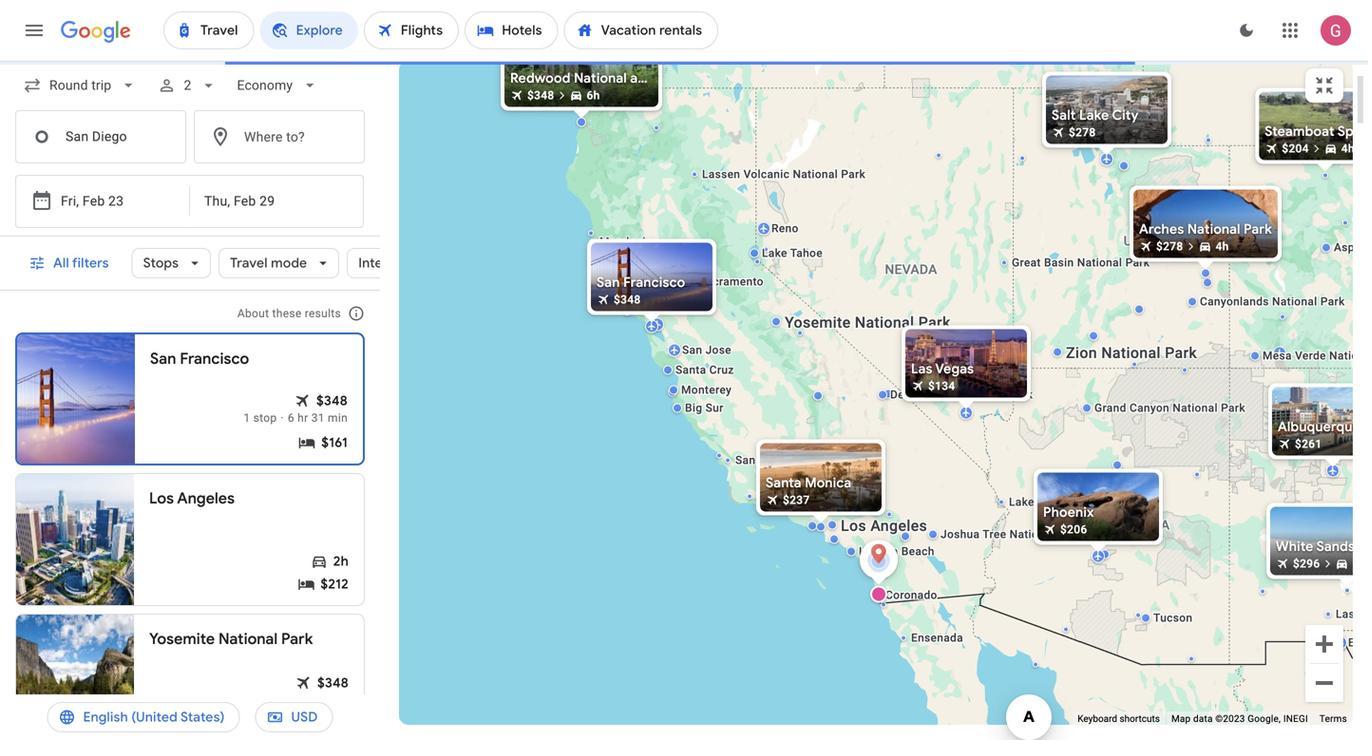 Task type: vqa. For each thing, say whether or not it's contained in the screenshot.
A
no



Task type: describe. For each thing, give the bounding box(es) containing it.
redwood
[[510, 70, 571, 87]]

albuquerque
[[1278, 418, 1360, 436]]

view smaller map image
[[1313, 74, 1336, 97]]

$278 for arches
[[1156, 240, 1183, 253]]

6 for national
[[243, 694, 250, 707]]

arches national park
[[1139, 221, 1272, 238]]

park right volcanic
[[841, 168, 866, 181]]

google,
[[1248, 713, 1281, 724]]

212 US dollars text field
[[320, 575, 349, 594]]

$252
[[318, 716, 349, 733]]

2 button
[[149, 63, 225, 108]]

big sur
[[685, 401, 724, 415]]

white sands na
[[1276, 538, 1368, 555]]

261 US dollars text field
[[1295, 437, 1322, 451]]

$348 up the $161
[[316, 392, 348, 409]]

interests button
[[347, 240, 446, 286]]

$348 down redwood
[[527, 89, 554, 102]]

arches
[[1139, 221, 1184, 238]]

vai
[[1353, 216, 1368, 229]]

1 horizontal spatial yosemite national park
[[785, 314, 951, 332]]

national right zion
[[1101, 344, 1161, 362]]

salt lake city
[[1052, 107, 1139, 124]]

santa monica
[[766, 475, 851, 492]]

park down utah
[[1125, 256, 1150, 269]]

national up 6h
[[574, 70, 627, 87]]

p
[[1361, 636, 1368, 649]]

sprin
[[1338, 123, 1368, 140]]

1 horizontal spatial yosemite
[[785, 314, 851, 332]]

0 horizontal spatial francisco
[[180, 349, 249, 369]]

161 US dollars text field
[[321, 433, 348, 452]]

$261
[[1295, 437, 1322, 451]]

lake for lake havasu city
[[1009, 495, 1034, 509]]

death valley national park
[[890, 388, 1033, 401]]

interests
[[358, 255, 414, 272]]

tahoe
[[790, 247, 823, 260]]

travel
[[230, 255, 268, 272]]

lake for lake tahoe
[[762, 247, 787, 260]]

about
[[237, 307, 269, 320]]

0 vertical spatial francisco
[[623, 274, 685, 291]]

english (united states)
[[83, 709, 225, 726]]

4 hours text field
[[1341, 142, 1355, 155]]

travel mode button
[[219, 240, 339, 286]]

national up verde
[[1272, 295, 1317, 308]]

coronado
[[885, 589, 937, 602]]

©2023
[[1215, 713, 1245, 724]]

all filters button
[[17, 240, 124, 286]]

beach
[[901, 545, 934, 558]]

sedona
[[1120, 475, 1160, 489]]

6 hr 31 min for national
[[243, 694, 303, 707]]

havasu
[[1037, 495, 1077, 509]]

aspen
[[1334, 241, 1368, 254]]

206 US dollars text field
[[1060, 523, 1087, 536]]

filters form
[[0, 61, 380, 237]]

348 US dollars text field
[[527, 89, 554, 102]]

park right canyon
[[1221, 401, 1245, 415]]

$296
[[1293, 557, 1320, 570]]

english
[[83, 709, 128, 726]]

min for national
[[283, 694, 303, 707]]

348 us dollars text field for yosemite national park
[[317, 674, 349, 693]]

0 horizontal spatial los angeles
[[149, 489, 235, 508]]

1 stop for national
[[199, 694, 232, 707]]

santa for santa barbara
[[776, 499, 807, 513]]

city for lake havasu city
[[1080, 495, 1101, 509]]

monica
[[805, 475, 851, 492]]

2
[[184, 77, 191, 93]]

travel mode
[[230, 255, 307, 272]]

$161
[[321, 434, 348, 451]]

great basin national park
[[1012, 256, 1150, 269]]

zion national park
[[1066, 344, 1197, 362]]

steamboat
[[1265, 123, 1335, 140]]

usd
[[291, 709, 318, 726]]

zion
[[1066, 344, 1097, 362]]

san luis obispo
[[735, 454, 822, 467]]

barbara
[[810, 499, 852, 513]]

6h
[[587, 89, 600, 102]]

national right basin
[[1077, 256, 1122, 269]]

terms
[[1319, 713, 1347, 724]]

usd button
[[255, 694, 333, 740]]

hr for national
[[253, 694, 264, 707]]

about these results
[[237, 307, 341, 320]]

las vegas
[[911, 361, 974, 378]]

about these results image
[[333, 291, 379, 336]]

na
[[1358, 538, 1368, 555]]

arizona
[[1112, 517, 1170, 533]]

(united
[[131, 709, 178, 726]]

white
[[1276, 538, 1313, 555]]

las cr
[[1336, 608, 1368, 621]]

big
[[685, 401, 702, 415]]

$348 down mendocino
[[614, 293, 641, 306]]

utah
[[1123, 233, 1158, 249]]

1 vertical spatial los
[[841, 517, 866, 535]]

cr
[[1358, 608, 1368, 621]]

0 horizontal spatial san francisco
[[150, 349, 249, 369]]

santa for santa cruz
[[675, 363, 706, 377]]

mendocino
[[599, 235, 659, 248]]

stops button
[[132, 240, 211, 286]]

laguna
[[859, 545, 898, 558]]

1 for francisco
[[244, 411, 250, 425]]

$212
[[320, 576, 349, 593]]

national up states)
[[218, 629, 278, 649]]

vegas
[[935, 361, 974, 378]]

4 hours text field
[[1216, 240, 1229, 253]]

national down "nevada"
[[855, 314, 914, 332]]

6 hr 31 min for francisco
[[288, 411, 348, 425]]

national right tree
[[1009, 528, 1055, 541]]

death
[[890, 388, 921, 401]]

and
[[630, 70, 654, 87]]

park up canyonlands national park
[[1244, 221, 1272, 238]]

volcanic
[[743, 168, 790, 181]]

las for las cr
[[1336, 608, 1355, 621]]

lake havasu city
[[1009, 495, 1101, 509]]

joshua tree national park
[[941, 528, 1082, 541]]

all filters
[[53, 255, 109, 272]]

0 vertical spatial 348 us dollars text field
[[614, 293, 641, 306]]

mesa verde nationa
[[1263, 349, 1368, 362]]

sacramento
[[699, 275, 764, 288]]

1 stop for francisco
[[244, 411, 277, 425]]

Where to? text field
[[194, 110, 365, 163]]

loading results progress bar
[[0, 61, 1368, 65]]



Task type: locate. For each thing, give the bounding box(es) containing it.
lassen
[[702, 168, 740, 181]]

134 US dollars text field
[[928, 380, 955, 393]]

0 horizontal spatial $278
[[1069, 126, 1096, 139]]

0 horizontal spatial 6
[[243, 694, 250, 707]]

0 vertical spatial 6 hr 31 min
[[288, 411, 348, 425]]

yosemite national park
[[785, 314, 951, 332], [149, 629, 313, 649]]

252 US dollars text field
[[318, 715, 349, 734]]

0 vertical spatial 6
[[288, 411, 294, 425]]

1 vertical spatial santa
[[766, 475, 802, 492]]

1 vertical spatial 4h
[[1216, 240, 1229, 253]]

31 for francisco
[[311, 411, 325, 425]]

1 vertical spatial francisco
[[180, 349, 249, 369]]

2h down na
[[1352, 557, 1366, 570]]

6 hr 31 min up "usd"
[[243, 694, 303, 707]]

1 horizontal spatial las
[[1336, 608, 1355, 621]]

0 vertical spatial $278
[[1069, 126, 1096, 139]]

verde
[[1295, 349, 1326, 362]]

4h for national
[[1216, 240, 1229, 253]]

min for francisco
[[328, 411, 348, 425]]

31
[[311, 411, 325, 425], [267, 694, 280, 707]]

348 US dollars text field
[[614, 293, 641, 306], [316, 391, 348, 410], [317, 674, 349, 693]]

2 vertical spatial 348 us dollars text field
[[317, 674, 349, 693]]

city up ogden
[[1112, 107, 1139, 124]]

yosemite
[[785, 314, 851, 332], [149, 629, 215, 649]]

las for las vegas
[[911, 361, 933, 378]]

0 vertical spatial 1
[[244, 411, 250, 425]]

1 horizontal spatial stop
[[253, 411, 277, 425]]

el
[[1348, 636, 1358, 649]]

yosemite down tahoe
[[785, 314, 851, 332]]

salt
[[1052, 107, 1076, 124]]

0 vertical spatial 31
[[311, 411, 325, 425]]

english (united states) button
[[47, 694, 240, 740]]

1 horizontal spatial 6
[[288, 411, 294, 425]]

lake tahoe
[[762, 247, 823, 260]]

0 vertical spatial lake
[[1079, 107, 1109, 124]]

1 vertical spatial hr
[[253, 694, 264, 707]]

2 vertical spatial lake
[[1009, 495, 1034, 509]]

ensenada
[[911, 631, 963, 645]]

0 horizontal spatial 4h
[[1216, 240, 1229, 253]]

0 horizontal spatial 1
[[199, 694, 206, 707]]

0 horizontal spatial 31
[[267, 694, 280, 707]]

san francisco down mendocino
[[597, 274, 685, 291]]

1 horizontal spatial hr
[[298, 411, 308, 425]]

canyonlands
[[1200, 295, 1269, 308]]

phoenix
[[1043, 504, 1094, 521]]

stop for francisco
[[253, 411, 277, 425]]

1 vertical spatial $278
[[1156, 240, 1183, 253]]

1 vertical spatial las
[[1336, 608, 1355, 621]]

None text field
[[15, 110, 186, 163]]

las left cr
[[1336, 608, 1355, 621]]

4h down sprin
[[1341, 142, 1355, 155]]

min up the $161
[[328, 411, 348, 425]]

park up las vegas
[[918, 314, 951, 332]]

1 horizontal spatial $278
[[1156, 240, 1183, 253]]

1 horizontal spatial 1
[[244, 411, 250, 425]]

lassen volcanic national park
[[702, 168, 866, 181]]

1 vertical spatial stop
[[209, 694, 232, 707]]

valley
[[925, 388, 957, 401]]

san francisco down about at left top
[[150, 349, 249, 369]]

1 for national
[[199, 694, 206, 707]]

shortcuts
[[1120, 713, 1160, 724]]

1 vertical spatial city
[[1080, 495, 1101, 509]]

0 horizontal spatial las
[[911, 361, 933, 378]]

mode
[[271, 255, 307, 272]]

1 vertical spatial angeles
[[870, 517, 927, 535]]

2 horizontal spatial lake
[[1079, 107, 1109, 124]]

main menu image
[[23, 19, 46, 42]]

$278 for salt
[[1069, 126, 1096, 139]]

1 vertical spatial san francisco
[[150, 349, 249, 369]]

results
[[305, 307, 341, 320]]

grand
[[1094, 401, 1126, 415]]

great
[[1012, 256, 1041, 269]]

luis
[[759, 454, 781, 467]]

0 vertical spatial stop
[[253, 411, 277, 425]]

states)
[[180, 709, 225, 726]]

jose
[[705, 343, 731, 357]]

data
[[1193, 713, 1213, 724]]

santa up monterey
[[675, 363, 706, 377]]

1 horizontal spatial 31
[[311, 411, 325, 425]]

joshua
[[941, 528, 980, 541]]

0 vertical spatial las
[[911, 361, 933, 378]]

0 horizontal spatial city
[[1080, 495, 1101, 509]]

1 horizontal spatial san francisco
[[597, 274, 685, 291]]

$348 up 252 us dollars text box
[[317, 675, 349, 692]]

tree
[[983, 528, 1006, 541]]

1 vertical spatial 6 hr 31 min
[[243, 694, 303, 707]]

park
[[841, 168, 866, 181], [1244, 221, 1272, 238], [1125, 256, 1150, 269], [1320, 295, 1345, 308], [918, 314, 951, 332], [1165, 344, 1197, 362], [1008, 388, 1033, 401], [1221, 401, 1245, 415], [1058, 528, 1082, 541], [281, 629, 313, 649]]

yosemite national park down "nevada"
[[785, 314, 951, 332]]

sur
[[705, 401, 724, 415]]

1 vertical spatial 1
[[199, 694, 206, 707]]

0 horizontal spatial angeles
[[177, 489, 235, 508]]

0 horizontal spatial los
[[149, 489, 174, 508]]

0 vertical spatial city
[[1112, 107, 1139, 124]]

0 vertical spatial angeles
[[177, 489, 235, 508]]

cruz
[[709, 363, 734, 377]]

1 vertical spatial lake
[[762, 247, 787, 260]]

stop for national
[[209, 694, 232, 707]]

1 horizontal spatial francisco
[[623, 274, 685, 291]]

inegi
[[1283, 713, 1308, 724]]

1 horizontal spatial min
[[328, 411, 348, 425]]

los
[[149, 489, 174, 508], [841, 517, 866, 535]]

national up 4 hours text box
[[1187, 221, 1240, 238]]

0 vertical spatial min
[[328, 411, 348, 425]]

$278 down arches
[[1156, 240, 1183, 253]]

204 US dollars text field
[[1282, 142, 1309, 155]]

31 for national
[[267, 694, 280, 707]]

2 vertical spatial santa
[[776, 499, 807, 513]]

0 vertical spatial 4h
[[1341, 142, 1355, 155]]

nevada
[[885, 261, 937, 277]]

lake up $278 text field
[[1079, 107, 1109, 124]]

grand canyon national park
[[1094, 401, 1245, 415]]

national right volcanic
[[793, 168, 838, 181]]

1 horizontal spatial city
[[1112, 107, 1139, 124]]

$206
[[1060, 523, 1087, 536]]

all
[[53, 255, 69, 272]]

ogden
[[1111, 126, 1145, 139]]

1 horizontal spatial 2h
[[1352, 557, 1366, 570]]

None field
[[15, 68, 146, 103], [229, 68, 327, 103], [15, 68, 146, 103], [229, 68, 327, 103]]

national down vegas
[[960, 388, 1005, 401]]

0 vertical spatial los
[[149, 489, 174, 508]]

santa down santa monica
[[776, 499, 807, 513]]

1 horizontal spatial lake
[[1009, 495, 1034, 509]]

348 us dollars text field for san francisco
[[316, 391, 348, 410]]

278 US dollars text field
[[1069, 126, 1096, 139]]

lake
[[1079, 107, 1109, 124], [762, 247, 787, 260], [1009, 495, 1034, 509]]

0 vertical spatial 1 stop
[[244, 411, 277, 425]]

el p
[[1348, 636, 1368, 649]]

$134
[[928, 380, 955, 393]]

2h up $212
[[333, 553, 349, 570]]

1 horizontal spatial los angeles
[[841, 517, 927, 535]]

6 for francisco
[[288, 411, 294, 425]]

0 vertical spatial san francisco
[[597, 274, 685, 291]]

278 US dollars text field
[[1156, 240, 1183, 253]]

4h
[[1341, 142, 1355, 155], [1216, 240, 1229, 253]]

0 horizontal spatial stop
[[209, 694, 232, 707]]

terms link
[[1319, 713, 1347, 724]]

1 horizontal spatial los
[[841, 517, 866, 535]]

0 horizontal spatial hr
[[253, 694, 264, 707]]

park up usd "button"
[[281, 629, 313, 649]]

6 hr 31 min up the $161
[[288, 411, 348, 425]]

santa up 237 us dollars text box
[[766, 475, 802, 492]]

lake down reno at top
[[762, 247, 787, 260]]

lake up joshua tree national park
[[1009, 495, 1034, 509]]

348 us dollars text field down mendocino
[[614, 293, 641, 306]]

min
[[328, 411, 348, 425], [283, 694, 303, 707]]

6 hr 31 min
[[288, 411, 348, 425], [243, 694, 303, 707]]

237 US dollars text field
[[783, 494, 810, 507]]

1 vertical spatial 31
[[267, 694, 280, 707]]

yosemite up states)
[[149, 629, 215, 649]]

1
[[244, 411, 250, 425], [199, 694, 206, 707]]

1 vertical spatial 6
[[243, 694, 250, 707]]

santa for santa monica
[[766, 475, 802, 492]]

0 vertical spatial santa
[[675, 363, 706, 377]]

santa barbara
[[776, 499, 852, 513]]

0 vertical spatial yosemite
[[785, 314, 851, 332]]

park up grand canyon national park
[[1165, 344, 1197, 362]]

6 hours text field
[[587, 89, 600, 102]]

0 horizontal spatial 2h
[[333, 553, 349, 570]]

park up nationa on the top
[[1320, 295, 1345, 308]]

steamboat sprin
[[1265, 123, 1368, 140]]

mesa
[[1263, 349, 1292, 362]]

1 vertical spatial min
[[283, 694, 303, 707]]

Departure text field
[[61, 176, 148, 227]]

nationa
[[1329, 349, 1368, 362]]

$348
[[527, 89, 554, 102], [614, 293, 641, 306], [316, 392, 348, 409], [317, 675, 349, 692]]

stop
[[253, 411, 277, 425], [209, 694, 232, 707]]

1 horizontal spatial 4h
[[1341, 142, 1355, 155]]

1 vertical spatial yosemite national park
[[149, 629, 313, 649]]

monterey
[[681, 383, 732, 397]]

$278 down salt lake city at top right
[[1069, 126, 1096, 139]]

1 vertical spatial los angeles
[[841, 517, 927, 535]]

santa cruz
[[675, 363, 734, 377]]

0 vertical spatial los angeles
[[149, 489, 235, 508]]

canyonlands national park
[[1200, 295, 1345, 308]]

1 stop
[[244, 411, 277, 425], [199, 694, 232, 707]]

city up "206 us dollars" text box
[[1080, 495, 1101, 509]]

$278
[[1069, 126, 1096, 139], [1156, 240, 1183, 253]]

reno
[[771, 222, 799, 235]]

4h for sprin
[[1341, 142, 1355, 155]]

city for salt lake city
[[1112, 107, 1139, 124]]

348 us dollars text field up 252 us dollars text box
[[317, 674, 349, 693]]

los angeles
[[149, 489, 235, 508], [841, 517, 927, 535]]

francisco
[[623, 274, 685, 291], [180, 349, 249, 369]]

348 us dollars text field up the $161
[[316, 391, 348, 410]]

0 horizontal spatial yosemite national park
[[149, 629, 313, 649]]

san francisco
[[597, 274, 685, 291], [150, 349, 249, 369]]

$204
[[1282, 142, 1309, 155]]

Return text field
[[204, 176, 299, 227]]

2 hours text field
[[333, 552, 349, 571]]

francisco down mendocino
[[623, 274, 685, 291]]

tucson
[[1153, 611, 1193, 625]]

0 vertical spatial hr
[[298, 411, 308, 425]]

1 horizontal spatial 1 stop
[[244, 411, 277, 425]]

0 horizontal spatial lake
[[762, 247, 787, 260]]

1 vertical spatial 1 stop
[[199, 694, 232, 707]]

0 horizontal spatial min
[[283, 694, 303, 707]]

1 vertical spatial 348 us dollars text field
[[316, 391, 348, 410]]

hr for francisco
[[298, 411, 308, 425]]

francisco down about at left top
[[180, 349, 249, 369]]

min up "usd"
[[283, 694, 303, 707]]

0 vertical spatial yosemite national park
[[785, 314, 951, 332]]

yosemite national park up states)
[[149, 629, 313, 649]]

park right 134 us dollars text field at the bottom
[[1008, 388, 1033, 401]]

stops
[[143, 255, 179, 272]]

map region
[[399, 61, 1353, 725]]

national right canyon
[[1173, 401, 1218, 415]]

$237
[[783, 494, 810, 507]]

change appearance image
[[1224, 8, 1269, 53]]

6
[[288, 411, 294, 425], [243, 694, 250, 707]]

parks
[[694, 70, 729, 87]]

296 US dollars text field
[[1293, 557, 1320, 570]]

1 horizontal spatial angeles
[[870, 517, 927, 535]]

0 horizontal spatial 1 stop
[[199, 694, 232, 707]]

park down phoenix
[[1058, 528, 1082, 541]]

4h down arches national park
[[1216, 240, 1229, 253]]

map data ©2023 google, inegi
[[1171, 713, 1308, 724]]

san
[[597, 274, 620, 291], [682, 343, 702, 357], [150, 349, 176, 369], [735, 454, 756, 467]]

canyon
[[1129, 401, 1169, 415]]

las
[[911, 361, 933, 378], [1336, 608, 1355, 621]]

keyboard shortcuts
[[1078, 713, 1160, 724]]

filters
[[72, 255, 109, 272]]

0 horizontal spatial yosemite
[[149, 629, 215, 649]]

las up $134
[[911, 361, 933, 378]]

1 vertical spatial yosemite
[[149, 629, 215, 649]]



